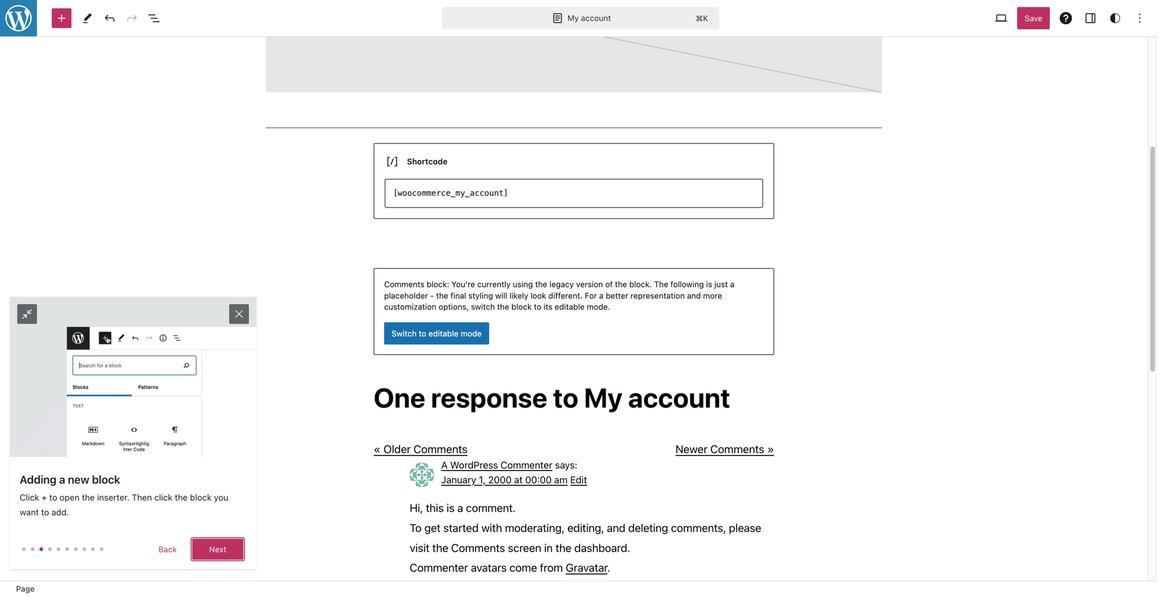 Task type: locate. For each thing, give the bounding box(es) containing it.
the right click
[[175, 493, 188, 503]]

block up inserter.
[[92, 473, 120, 486]]

next button
[[192, 539, 244, 561]]

+
[[42, 493, 47, 503]]

settings image
[[1083, 11, 1098, 26]]

add.
[[51, 508, 69, 518]]

0 vertical spatial block
[[92, 473, 120, 486]]

to down + in the bottom of the page
[[41, 508, 49, 518]]

options image
[[1133, 11, 1148, 26]]

to
[[49, 493, 57, 503], [41, 508, 49, 518]]

next
[[209, 545, 227, 554]]

undo image
[[102, 11, 117, 26]]

then
[[132, 493, 152, 503]]

my
[[568, 13, 579, 23]]

0 horizontal spatial the
[[82, 493, 95, 503]]

block
[[92, 473, 120, 486], [190, 493, 212, 503]]

adding a new block
[[20, 473, 120, 486]]

the
[[82, 493, 95, 503], [175, 493, 188, 503]]

block left you
[[190, 493, 212, 503]]

view image
[[994, 11, 1009, 26]]

new
[[68, 473, 89, 486]]

the right open
[[82, 493, 95, 503]]

minimize tour image
[[20, 307, 32, 322]]

2 the from the left
[[175, 493, 188, 503]]

1 horizontal spatial the
[[175, 493, 188, 503]]

to right + in the bottom of the page
[[49, 493, 57, 503]]

tour media image
[[10, 297, 256, 457]]

1 vertical spatial block
[[190, 493, 212, 503]]

click
[[154, 493, 173, 503]]

tools image
[[80, 11, 95, 26]]

click + to open the inserter. then click the block you want to add.
[[20, 493, 228, 518]]

0 vertical spatial to
[[49, 493, 57, 503]]

1 horizontal spatial block
[[190, 493, 212, 503]]



Task type: describe. For each thing, give the bounding box(es) containing it.
click
[[20, 493, 39, 503]]

save button
[[1017, 7, 1050, 29]]

back button
[[151, 539, 184, 561]]

inserter.
[[97, 493, 130, 503]]

you
[[214, 493, 228, 503]]

editor top bar region
[[0, 0, 1157, 37]]

pagination control element
[[20, 539, 247, 561]]

my account
[[568, 13, 611, 23]]

want
[[20, 508, 39, 518]]

0 horizontal spatial block
[[92, 473, 120, 486]]

redo image
[[124, 11, 139, 26]]

site icon image
[[0, 0, 38, 38]]

toggle block inserter image
[[54, 11, 69, 26]]

open
[[60, 493, 80, 503]]

page
[[16, 584, 35, 594]]

help image
[[1059, 11, 1074, 26]]

close tour image
[[233, 307, 245, 322]]

block inside click + to open the inserter. then click the block you want to add.
[[190, 493, 212, 503]]

account
[[581, 13, 611, 23]]

back
[[159, 545, 177, 554]]

⌘k
[[696, 14, 708, 23]]

adding
[[20, 473, 56, 486]]

save
[[1025, 14, 1043, 23]]

1 vertical spatial to
[[41, 508, 49, 518]]

a
[[59, 473, 65, 486]]

list view image
[[147, 11, 161, 26]]

styles image
[[1108, 11, 1123, 26]]

1 the from the left
[[82, 493, 95, 503]]



Task type: vqa. For each thing, say whether or not it's contained in the screenshot.
for in the button
no



